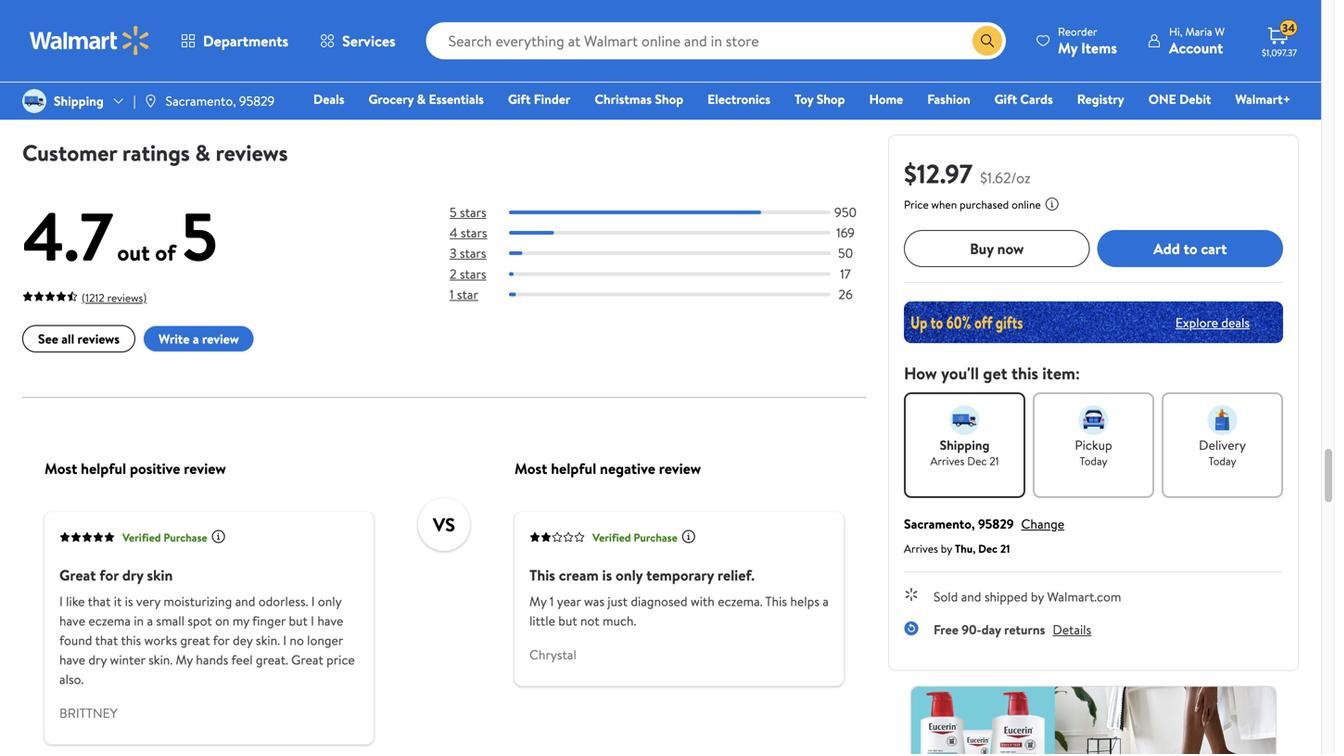Task type: describe. For each thing, give the bounding box(es) containing it.
a inside great for dry skin i like that it is very moisturizing and odorless. i only have eczema in a small spot on my finger but i have found that this works great for dey skin. i no longer have dry winter skin. my hands feel great. great price also.
[[147, 612, 153, 630]]

by inside sacramento, 95829 change arrives by thu, dec 21
[[941, 541, 953, 557]]

1 horizontal spatial skin.
[[256, 632, 280, 650]]

34
[[1283, 20, 1296, 36]]

helpful for positive
[[81, 459, 126, 479]]

2 product group from the left
[[237, 0, 422, 106]]

odorless.
[[259, 593, 308, 611]]

brittney
[[59, 704, 118, 723]]

feel
[[231, 651, 253, 669]]

1 star
[[450, 285, 479, 303]]

items
[[1082, 38, 1118, 58]]

0 vertical spatial 1
[[450, 285, 454, 303]]

a inside "link"
[[193, 330, 199, 348]]

how you'll get this item:
[[904, 362, 1081, 385]]

1 horizontal spatial this
[[766, 593, 788, 611]]

toy shop
[[795, 90, 846, 108]]

one
[[1149, 90, 1177, 108]]

product group containing 609
[[448, 0, 633, 106]]

stars for 4 stars
[[461, 224, 488, 242]]

change
[[1022, 515, 1065, 533]]

not
[[581, 612, 600, 630]]

this cream is only temporary relief. my 1 year was just diagnosed with eczema. this helps a little but not much.
[[530, 565, 829, 630]]

walmart.com
[[1048, 588, 1122, 606]]

shop for christmas shop
[[655, 90, 684, 108]]

thu,
[[955, 541, 976, 557]]

shop for toy shop
[[817, 90, 846, 108]]

stars for 5 stars
[[460, 203, 487, 221]]

fashion
[[928, 90, 971, 108]]

but inside great for dry skin i like that it is very moisturizing and odorless. i only have eczema in a small spot on my finger but i have found that this works great for dey skin. i no longer have dry winter skin. my hands feel great. great price also.
[[289, 612, 308, 630]]

most helpful positive review
[[45, 459, 226, 479]]

and inside great for dry skin i like that it is very moisturizing and odorless. i only have eczema in a small spot on my finger but i have found that this works great for dey skin. i no longer have dry winter skin. my hands feel great. great price also.
[[235, 593, 255, 611]]

1 horizontal spatial this
[[1012, 362, 1039, 385]]

verified for is
[[593, 530, 631, 545]]

3 stars
[[450, 244, 487, 262]]

most for most helpful positive review
[[45, 459, 77, 479]]

longer
[[307, 632, 343, 650]]

shipping for shipping
[[54, 92, 104, 110]]

one debit link
[[1141, 89, 1220, 109]]

finger
[[252, 612, 286, 630]]

of
[[155, 237, 176, 268]]

purchase for skin
[[164, 530, 207, 545]]

95829 for sacramento, 95829 change arrives by thu, dec 21
[[979, 515, 1014, 533]]

product group containing 381
[[26, 0, 211, 106]]

walmart+ link
[[1228, 89, 1300, 109]]

helps
[[791, 593, 820, 611]]

negative
[[600, 459, 656, 479]]

like
[[66, 593, 85, 611]]

(1212 reviews) link
[[22, 286, 147, 307]]

just
[[608, 593, 628, 611]]

arrives inside sacramento, 95829 change arrives by thu, dec 21
[[904, 541, 939, 557]]

eczema.
[[718, 593, 763, 611]]

progress bar for 169
[[509, 231, 831, 235]]

no
[[290, 632, 304, 650]]

stars for 2 stars
[[460, 265, 487, 283]]

shipped
[[985, 588, 1028, 606]]

verified for dry
[[122, 530, 161, 545]]

review inside write a review "link"
[[202, 330, 239, 348]]

on
[[215, 612, 230, 630]]

this inside great for dry skin i like that it is very moisturizing and odorless. i only have eczema in a small spot on my finger but i have found that this works great for dey skin. i no longer have dry winter skin. my hands feel great. great price also.
[[121, 632, 141, 650]]

& inside grocery & essentials link
[[417, 90, 426, 108]]

spot
[[188, 612, 212, 630]]

toy
[[795, 90, 814, 108]]

helpful for negative
[[551, 459, 597, 479]]

pickup
[[1075, 436, 1113, 454]]

95829 for sacramento, 95829
[[239, 92, 275, 110]]

4
[[450, 224, 458, 242]]

great
[[180, 632, 210, 650]]

now
[[998, 238, 1024, 259]]

buy now button
[[904, 230, 1090, 267]]

online
[[1012, 197, 1041, 212]]

a inside this cream is only temporary relief. my 1 year was just diagnosed with eczema. this helps a little but not much.
[[823, 593, 829, 611]]

169
[[837, 224, 855, 242]]

is inside great for dry skin i like that it is very moisturizing and odorless. i only have eczema in a small spot on my finger but i have found that this works great for dey skin. i no longer have dry winter skin. my hands feel great. great price also.
[[125, 593, 133, 611]]

0 horizontal spatial skin.
[[149, 651, 173, 669]]

progress bar for 26
[[509, 293, 831, 297]]

0 horizontal spatial dry
[[88, 651, 107, 669]]

review for most helpful negative review
[[659, 459, 701, 479]]

1 horizontal spatial and
[[962, 588, 982, 606]]

cards
[[1021, 90, 1054, 108]]

services button
[[304, 19, 412, 63]]

purchase for only
[[634, 530, 678, 545]]

i left the like
[[59, 593, 63, 611]]

reorder
[[1058, 24, 1098, 39]]

sacramento, 95829
[[166, 92, 275, 110]]

90-
[[962, 621, 982, 639]]

950
[[835, 203, 857, 221]]

buy now
[[970, 238, 1024, 259]]

found
[[59, 632, 92, 650]]

dec inside sacramento, 95829 change arrives by thu, dec 21
[[979, 541, 998, 557]]

how
[[904, 362, 938, 385]]

christmas
[[595, 90, 652, 108]]

home
[[870, 90, 904, 108]]

see
[[38, 330, 58, 348]]

21 inside shipping arrives dec 21
[[990, 453, 1000, 469]]

pickup today
[[1075, 436, 1113, 469]]

progress bar for 950
[[509, 211, 831, 215]]

write a review
[[159, 330, 239, 348]]

hi,
[[1170, 24, 1183, 39]]

grocery & essentials link
[[360, 89, 493, 109]]

gift for gift finder
[[508, 90, 531, 108]]

search icon image
[[981, 33, 995, 48]]

$12.97
[[904, 155, 973, 192]]

$1.62/oz
[[981, 167, 1031, 188]]

out
[[117, 237, 150, 268]]

christmas shop
[[595, 90, 684, 108]]

delivery today
[[1200, 436, 1247, 469]]

381
[[85, 33, 101, 49]]

my inside great for dry skin i like that it is very moisturizing and odorless. i only have eczema in a small spot on my finger but i have found that this works great for dey skin. i no longer have dry winter skin. my hands feel great. great price also.
[[176, 651, 193, 669]]

intent image for delivery image
[[1208, 405, 1238, 435]]

relief.
[[718, 565, 755, 586]]

was
[[584, 593, 605, 611]]

i right odorless.
[[311, 593, 315, 611]]

gift cards link
[[987, 89, 1062, 109]]

4.7
[[22, 189, 114, 283]]

add to cart button
[[1098, 230, 1284, 267]]

details button
[[1053, 621, 1092, 639]]

intent image for pickup image
[[1079, 405, 1109, 435]]

have down the like
[[59, 612, 85, 630]]

gift for gift cards
[[995, 90, 1018, 108]]

sold and shipped by walmart.com
[[934, 588, 1122, 606]]

0 horizontal spatial for
[[100, 565, 119, 586]]

my inside this cream is only temporary relief. my 1 year was just diagnosed with eczema. this helps a little but not much.
[[530, 593, 547, 611]]

up to sixty percent off deals. shop now. image
[[904, 301, 1284, 343]]

hands
[[196, 651, 229, 669]]

4.7 out of 5
[[22, 189, 218, 283]]

services
[[342, 31, 396, 51]]

toy shop link
[[787, 89, 854, 109]]

0 horizontal spatial this
[[530, 565, 556, 586]]

my
[[233, 612, 249, 630]]

sold
[[934, 588, 959, 606]]



Task type: locate. For each thing, give the bounding box(es) containing it.
this left the helps
[[766, 593, 788, 611]]

1 horizontal spatial 95829
[[979, 515, 1014, 533]]

my left items at the right top of the page
[[1058, 38, 1078, 58]]

my down great
[[176, 651, 193, 669]]

today for pickup
[[1080, 453, 1108, 469]]

verified purchase information image
[[682, 530, 696, 544]]

price when purchased online
[[904, 197, 1041, 212]]

registry link
[[1069, 89, 1133, 109]]

shop right toy
[[817, 90, 846, 108]]

my inside reorder my items
[[1058, 38, 1078, 58]]

3 progress bar from the top
[[509, 252, 831, 256]]

that down eczema
[[95, 632, 118, 650]]

positive
[[130, 459, 180, 479]]

dry down found
[[88, 651, 107, 669]]

1 vertical spatial arrives
[[904, 541, 939, 557]]

1 horizontal spatial dry
[[122, 565, 143, 586]]

2 progress bar from the top
[[509, 231, 831, 235]]

this up the winter
[[121, 632, 141, 650]]

1 vertical spatial dec
[[979, 541, 998, 557]]

by left thu,
[[941, 541, 953, 557]]

|
[[133, 92, 136, 110]]

1 vertical spatial 21
[[1001, 541, 1011, 557]]

1 horizontal spatial helpful
[[551, 459, 597, 479]]

stars right 2
[[460, 265, 487, 283]]

very
[[136, 593, 161, 611]]

1 shop from the left
[[655, 90, 684, 108]]

this
[[530, 565, 556, 586], [766, 593, 788, 611]]

2372
[[718, 33, 742, 49]]

0 horizontal spatial verified purchase
[[122, 530, 207, 545]]

it
[[114, 593, 122, 611]]

essentials
[[429, 90, 484, 108]]

item:
[[1043, 362, 1081, 385]]

add
[[1154, 238, 1181, 259]]

1 horizontal spatial but
[[559, 612, 578, 630]]

2 vertical spatial my
[[176, 651, 193, 669]]

2 but from the left
[[559, 612, 578, 630]]

1 vertical spatial for
[[213, 632, 230, 650]]

1 vertical spatial only
[[318, 593, 342, 611]]

purchased
[[960, 197, 1009, 212]]

to
[[1184, 238, 1198, 259]]

1 horizontal spatial most
[[515, 459, 548, 479]]

today for delivery
[[1209, 453, 1237, 469]]

4 progress bar from the top
[[509, 272, 831, 276]]

is inside this cream is only temporary relief. my 1 year was just diagnosed with eczema. this helps a little but not much.
[[603, 565, 612, 586]]

shipping up customer in the top left of the page
[[54, 92, 104, 110]]

21 inside sacramento, 95829 change arrives by thu, dec 21
[[1001, 541, 1011, 557]]

only inside great for dry skin i like that it is very moisturizing and odorless. i only have eczema in a small spot on my finger but i have found that this works great for dey skin. i no longer have dry winter skin. my hands feel great. great price also.
[[318, 593, 342, 611]]

0 vertical spatial for
[[100, 565, 119, 586]]

have up longer
[[318, 612, 344, 630]]

2 most from the left
[[515, 459, 548, 479]]

2 shop from the left
[[817, 90, 846, 108]]

account
[[1170, 38, 1224, 58]]

verified up the skin
[[122, 530, 161, 545]]

21
[[990, 453, 1000, 469], [1001, 541, 1011, 557]]

1 horizontal spatial sacramento,
[[904, 515, 975, 533]]

2 gift from the left
[[995, 90, 1018, 108]]

is up just
[[603, 565, 612, 586]]

0 horizontal spatial 21
[[990, 453, 1000, 469]]

1 most from the left
[[45, 459, 77, 479]]

5 right of on the top left
[[181, 189, 218, 283]]

0 vertical spatial reviews
[[216, 137, 288, 169]]

a right the helps
[[823, 593, 829, 611]]

5 up 4
[[450, 203, 457, 221]]

0 vertical spatial dry
[[122, 565, 143, 586]]

returns
[[1005, 621, 1046, 639]]

star
[[457, 285, 479, 303]]

1 product group from the left
[[26, 0, 211, 106]]

gift inside 'link'
[[995, 90, 1018, 108]]

departments
[[203, 31, 289, 51]]

1 vertical spatial reviews
[[77, 330, 120, 348]]

by right shipped
[[1031, 588, 1045, 606]]

0 vertical spatial shipping
[[54, 92, 104, 110]]

product group containing 2372
[[659, 0, 844, 106]]

this left cream at the bottom
[[530, 565, 556, 586]]

1 horizontal spatial gift
[[995, 90, 1018, 108]]

95829 down departments
[[239, 92, 275, 110]]

explore
[[1176, 313, 1219, 331]]

cart
[[1202, 238, 1228, 259]]

most
[[45, 459, 77, 479], [515, 459, 548, 479]]

dey
[[233, 632, 253, 650]]

chrystal
[[530, 646, 577, 664]]

2 helpful from the left
[[551, 459, 597, 479]]

0 vertical spatial a
[[193, 330, 199, 348]]

1 horizontal spatial reviews
[[216, 137, 288, 169]]

explore deals link
[[1169, 306, 1258, 339]]

sacramento, inside sacramento, 95829 change arrives by thu, dec 21
[[904, 515, 975, 533]]

my
[[1058, 38, 1078, 58], [530, 593, 547, 611], [176, 651, 193, 669]]

1 vertical spatial that
[[95, 632, 118, 650]]

my up 'little'
[[530, 593, 547, 611]]

a right write at the top left
[[193, 330, 199, 348]]

0 horizontal spatial reviews
[[77, 330, 120, 348]]

for up it
[[100, 565, 119, 586]]

arrives down intent image for shipping
[[931, 453, 965, 469]]

1 horizontal spatial today
[[1209, 453, 1237, 469]]

0 horizontal spatial but
[[289, 612, 308, 630]]

a right in
[[147, 612, 153, 630]]

eczema
[[88, 612, 131, 630]]

progress bar for 50
[[509, 252, 831, 256]]

verified purchase for only
[[593, 530, 678, 545]]

w
[[1216, 24, 1225, 39]]

0 horizontal spatial shop
[[655, 90, 684, 108]]

review right positive
[[184, 459, 226, 479]]

1 purchase from the left
[[164, 530, 207, 545]]

& right "ratings"
[[195, 137, 210, 169]]

1 vertical spatial shipping
[[940, 436, 990, 454]]

1
[[450, 285, 454, 303], [550, 593, 554, 611]]

gift left cards
[[995, 90, 1018, 108]]

stars for 3 stars
[[460, 244, 487, 262]]

1 vertical spatial this
[[766, 593, 788, 611]]

this right get
[[1012, 362, 1039, 385]]

1 left year on the left bottom
[[550, 593, 554, 611]]

purchase left verified purchase information icon
[[634, 530, 678, 545]]

1 vertical spatial &
[[195, 137, 210, 169]]

1 vertical spatial great
[[291, 651, 324, 669]]

1 verified from the left
[[122, 530, 161, 545]]

progress bar for 17
[[509, 272, 831, 276]]

95829 inside sacramento, 95829 change arrives by thu, dec 21
[[979, 515, 1014, 533]]

review right negative
[[659, 459, 701, 479]]

0 horizontal spatial most
[[45, 459, 77, 479]]

shipping for shipping arrives dec 21
[[940, 436, 990, 454]]

today inside the pickup today
[[1080, 453, 1108, 469]]

sacramento, for sacramento, 95829 change arrives by thu, dec 21
[[904, 515, 975, 533]]

verified
[[122, 530, 161, 545], [593, 530, 631, 545]]

dry left the skin
[[122, 565, 143, 586]]

temporary
[[647, 565, 714, 586]]

609
[[507, 33, 527, 49]]

shipping down intent image for shipping
[[940, 436, 990, 454]]

dec inside shipping arrives dec 21
[[968, 453, 987, 469]]

2 today from the left
[[1209, 453, 1237, 469]]

0 vertical spatial 21
[[990, 453, 1000, 469]]

$1,097.37
[[1262, 46, 1298, 59]]

0 horizontal spatial this
[[121, 632, 141, 650]]

most for most helpful negative review
[[515, 459, 548, 479]]

but up 'no'
[[289, 612, 308, 630]]

is right it
[[125, 593, 133, 611]]

gift finder link
[[500, 89, 579, 109]]

0 horizontal spatial 1
[[450, 285, 454, 303]]

reviews
[[216, 137, 288, 169], [77, 330, 120, 348]]

customer ratings & reviews
[[22, 137, 288, 169]]

verified purchase information image
[[211, 530, 226, 544]]

0 horizontal spatial 5
[[181, 189, 218, 283]]

1 vertical spatial skin.
[[149, 651, 173, 669]]

helpful left positive
[[81, 459, 126, 479]]

reviews right 'all'
[[77, 330, 120, 348]]

christmas shop link
[[587, 89, 692, 109]]

0 vertical spatial is
[[603, 565, 612, 586]]

sacramento, up thu,
[[904, 515, 975, 533]]

stars up 4 stars
[[460, 203, 487, 221]]

1 helpful from the left
[[81, 459, 126, 479]]

verified purchase
[[122, 530, 207, 545], [593, 530, 678, 545]]

price
[[904, 197, 929, 212]]

1 vertical spatial a
[[823, 593, 829, 611]]

1 horizontal spatial by
[[1031, 588, 1045, 606]]

free 90-day returns details
[[934, 621, 1092, 639]]

0 horizontal spatial &
[[195, 137, 210, 169]]

1 vertical spatial 1
[[550, 593, 554, 611]]

1 horizontal spatial a
[[193, 330, 199, 348]]

0 horizontal spatial purchase
[[164, 530, 207, 545]]

product group
[[26, 0, 211, 106], [237, 0, 422, 106], [448, 0, 633, 106], [659, 0, 844, 106]]

Walmart Site-Wide search field
[[426, 22, 1007, 59]]

walmart image
[[30, 26, 150, 56]]

little
[[530, 612, 556, 630]]

0 vertical spatial great
[[59, 565, 96, 586]]

0 vertical spatial only
[[616, 565, 643, 586]]

2 verified purchase from the left
[[593, 530, 678, 545]]

electronics
[[708, 90, 771, 108]]

0 horizontal spatial great
[[59, 565, 96, 586]]

1 vertical spatial dry
[[88, 651, 107, 669]]

1 horizontal spatial 1
[[550, 593, 554, 611]]

i left 'no'
[[283, 632, 287, 650]]

1 horizontal spatial great
[[291, 651, 324, 669]]

0 horizontal spatial today
[[1080, 453, 1108, 469]]

review for most helpful positive review
[[184, 459, 226, 479]]

sacramento, for sacramento, 95829
[[166, 92, 236, 110]]

sacramento, right |
[[166, 92, 236, 110]]

1 horizontal spatial my
[[530, 593, 547, 611]]

great.
[[256, 651, 288, 669]]

0 vertical spatial arrives
[[931, 453, 965, 469]]

0 horizontal spatial my
[[176, 651, 193, 669]]

Search search field
[[426, 22, 1007, 59]]

1 vertical spatial by
[[1031, 588, 1045, 606]]

0 vertical spatial &
[[417, 90, 426, 108]]

most helpful negative review
[[515, 459, 701, 479]]

1 horizontal spatial for
[[213, 632, 230, 650]]

21 up sacramento, 95829 change arrives by thu, dec 21
[[990, 453, 1000, 469]]

and right sold
[[962, 588, 982, 606]]

 image
[[143, 94, 158, 109]]

0 horizontal spatial helpful
[[81, 459, 126, 479]]

shop
[[655, 90, 684, 108], [817, 90, 846, 108]]

buy
[[970, 238, 994, 259]]

for down on
[[213, 632, 230, 650]]

0 vertical spatial this
[[1012, 362, 1039, 385]]

dec down intent image for shipping
[[968, 453, 987, 469]]

and up my
[[235, 593, 255, 611]]

diagnosed
[[631, 593, 688, 611]]

legal information image
[[1045, 197, 1060, 211]]

skin. down finger
[[256, 632, 280, 650]]

purchase
[[164, 530, 207, 545], [634, 530, 678, 545]]

0 horizontal spatial is
[[125, 593, 133, 611]]

review right write at the top left
[[202, 330, 239, 348]]

deals
[[1222, 313, 1250, 331]]

that
[[88, 593, 111, 611], [95, 632, 118, 650]]

5 stars
[[450, 203, 487, 221]]

day
[[982, 621, 1002, 639]]

reorder my items
[[1058, 24, 1118, 58]]

 image
[[22, 89, 46, 113]]

reviews down sacramento, 95829
[[216, 137, 288, 169]]

purchase left verified purchase information image
[[164, 530, 207, 545]]

dec right thu,
[[979, 541, 998, 557]]

0 horizontal spatial sacramento,
[[166, 92, 236, 110]]

2 purchase from the left
[[634, 530, 678, 545]]

0 horizontal spatial gift
[[508, 90, 531, 108]]

1 but from the left
[[289, 612, 308, 630]]

intent image for shipping image
[[950, 405, 980, 435]]

but inside this cream is only temporary relief. my 1 year was just diagnosed with eczema. this helps a little but not much.
[[559, 612, 578, 630]]

only inside this cream is only temporary relief. my 1 year was just diagnosed with eczema. this helps a little but not much.
[[616, 565, 643, 586]]

verified up cream at the bottom
[[593, 530, 631, 545]]

50
[[839, 244, 853, 262]]

add to cart
[[1154, 238, 1228, 259]]

1 verified purchase from the left
[[122, 530, 207, 545]]

shipping arrives dec 21
[[931, 436, 1000, 469]]

only up just
[[616, 565, 643, 586]]

95829 left change
[[979, 515, 1014, 533]]

0 horizontal spatial shipping
[[54, 92, 104, 110]]

1 horizontal spatial is
[[603, 565, 612, 586]]

0 horizontal spatial only
[[318, 593, 342, 611]]

0 horizontal spatial and
[[235, 593, 255, 611]]

2 verified from the left
[[593, 530, 631, 545]]

home link
[[861, 89, 912, 109]]

reviews)
[[107, 290, 147, 306]]

1 horizontal spatial &
[[417, 90, 426, 108]]

arrives left thu,
[[904, 541, 939, 557]]

1 left star
[[450, 285, 454, 303]]

0 vertical spatial by
[[941, 541, 953, 557]]

0 horizontal spatial 95829
[[239, 92, 275, 110]]

stars right 4
[[461, 224, 488, 242]]

shipping inside shipping arrives dec 21
[[940, 436, 990, 454]]

1 inside this cream is only temporary relief. my 1 year was just diagnosed with eczema. this helps a little but not much.
[[550, 593, 554, 611]]

helpful left negative
[[551, 459, 597, 479]]

0 vertical spatial this
[[530, 565, 556, 586]]

1 vertical spatial is
[[125, 593, 133, 611]]

get
[[984, 362, 1008, 385]]

4 product group from the left
[[659, 0, 844, 106]]

progress bar
[[509, 211, 831, 215], [509, 231, 831, 235], [509, 252, 831, 256], [509, 272, 831, 276], [509, 293, 831, 297]]

finder
[[534, 90, 571, 108]]

0 vertical spatial that
[[88, 593, 111, 611]]

1 vertical spatial my
[[530, 593, 547, 611]]

1 progress bar from the top
[[509, 211, 831, 215]]

1 horizontal spatial 5
[[450, 203, 457, 221]]

1 vertical spatial 95829
[[979, 515, 1014, 533]]

1 horizontal spatial 21
[[1001, 541, 1011, 557]]

1 today from the left
[[1080, 453, 1108, 469]]

winter
[[110, 651, 145, 669]]

great down 'no'
[[291, 651, 324, 669]]

1 horizontal spatial purchase
[[634, 530, 678, 545]]

today
[[1080, 453, 1108, 469], [1209, 453, 1237, 469]]

3 product group from the left
[[448, 0, 633, 106]]

great up the like
[[59, 565, 96, 586]]

1 gift from the left
[[508, 90, 531, 108]]

5 progress bar from the top
[[509, 293, 831, 297]]

have up also.
[[59, 651, 85, 669]]

today down "intent image for delivery"
[[1209, 453, 1237, 469]]

grocery & essentials
[[369, 90, 484, 108]]

gift left finder
[[508, 90, 531, 108]]

maria
[[1186, 24, 1213, 39]]

today down intent image for pickup
[[1080, 453, 1108, 469]]

only up longer
[[318, 593, 342, 611]]

today inside delivery today
[[1209, 453, 1237, 469]]

2 horizontal spatial my
[[1058, 38, 1078, 58]]

that left it
[[88, 593, 111, 611]]

& right grocery
[[417, 90, 426, 108]]

skin
[[147, 565, 173, 586]]

deals link
[[305, 89, 353, 109]]

year
[[557, 593, 581, 611]]

2 vertical spatial a
[[147, 612, 153, 630]]

1 horizontal spatial shop
[[817, 90, 846, 108]]

&
[[417, 90, 426, 108], [195, 137, 210, 169]]

0 horizontal spatial verified
[[122, 530, 161, 545]]

1 horizontal spatial verified
[[593, 530, 631, 545]]

21 right thu,
[[1001, 541, 1011, 557]]

is
[[603, 565, 612, 586], [125, 593, 133, 611]]

but down year on the left bottom
[[559, 612, 578, 630]]

verified purchase for skin
[[122, 530, 207, 545]]

vs
[[433, 512, 456, 538]]

have
[[59, 612, 85, 630], [318, 612, 344, 630], [59, 651, 85, 669]]

shop right the christmas
[[655, 90, 684, 108]]

1 horizontal spatial shipping
[[940, 436, 990, 454]]

1 vertical spatial sacramento,
[[904, 515, 975, 533]]

by
[[941, 541, 953, 557], [1031, 588, 1045, 606]]

0 vertical spatial my
[[1058, 38, 1078, 58]]

skin. down the works
[[149, 651, 173, 669]]

1 horizontal spatial verified purchase
[[593, 530, 678, 545]]

arrives inside shipping arrives dec 21
[[931, 453, 965, 469]]

0 vertical spatial dec
[[968, 453, 987, 469]]

1 horizontal spatial only
[[616, 565, 643, 586]]

1 vertical spatial this
[[121, 632, 141, 650]]

0 vertical spatial sacramento,
[[166, 92, 236, 110]]

see all reviews link
[[22, 325, 135, 353]]

verified purchase up the skin
[[122, 530, 207, 545]]

helpful
[[81, 459, 126, 479], [551, 459, 597, 479]]

verified purchase left verified purchase information icon
[[593, 530, 678, 545]]

much.
[[603, 612, 637, 630]]

review
[[202, 330, 239, 348], [184, 459, 226, 479], [659, 459, 701, 479]]

i up longer
[[311, 612, 314, 630]]

0 horizontal spatial a
[[147, 612, 153, 630]]

gift cards
[[995, 90, 1054, 108]]

in
[[134, 612, 144, 630]]

stars right 3 at the top of the page
[[460, 244, 487, 262]]



Task type: vqa. For each thing, say whether or not it's contained in the screenshot.
Sacramento, 95829's  'image'
no



